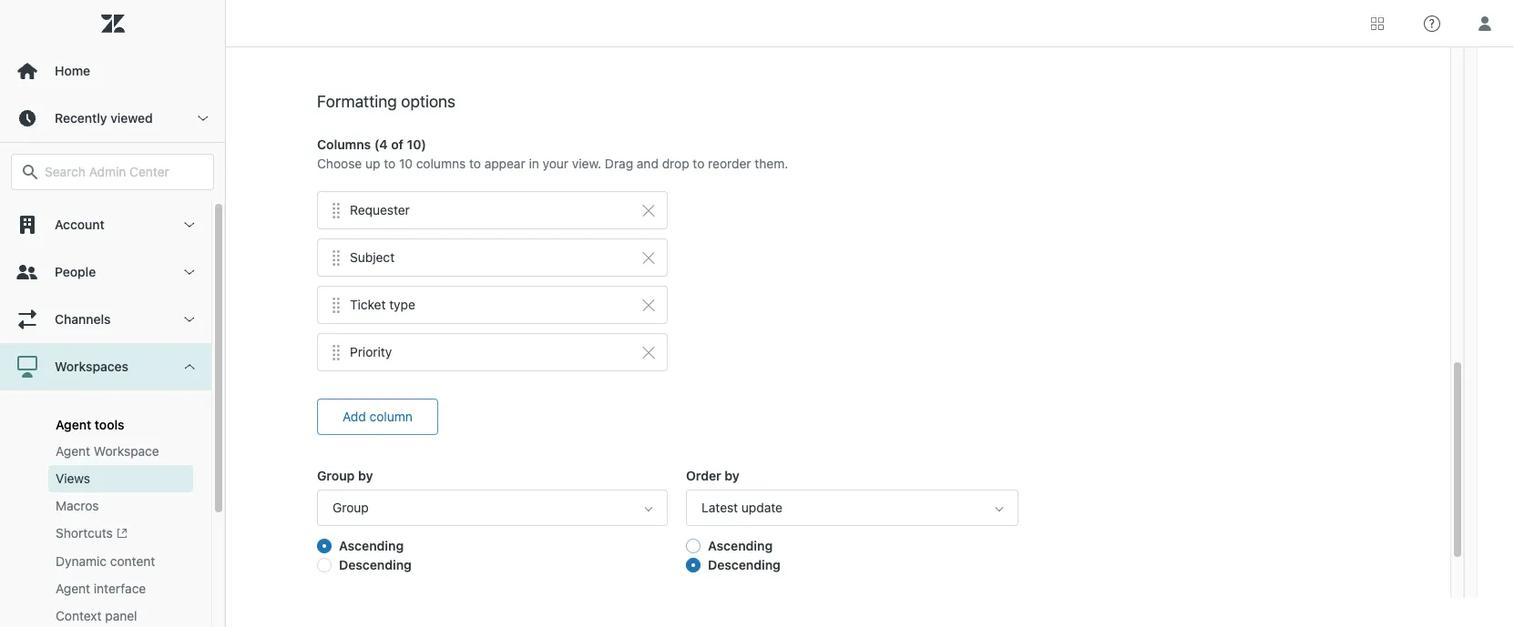 Task type: describe. For each thing, give the bounding box(es) containing it.
shortcuts link
[[48, 520, 193, 549]]

tree inside primary element
[[0, 201, 225, 628]]

account
[[55, 217, 105, 232]]

agent interface element
[[56, 581, 146, 599]]

context panel
[[56, 609, 137, 624]]

agent for agent workspace
[[56, 444, 90, 459]]

tools
[[95, 417, 124, 433]]

agent workspace
[[56, 444, 159, 459]]

agent workspace link
[[48, 438, 193, 466]]

interface
[[94, 582, 146, 597]]

agent tools element
[[56, 417, 124, 433]]

agent for agent interface
[[56, 582, 90, 597]]

macros link
[[48, 493, 193, 520]]

workspaces group
[[0, 391, 211, 628]]

channels button
[[0, 296, 211, 344]]

none search field inside primary element
[[2, 154, 223, 190]]

workspaces
[[55, 359, 129, 375]]

views element
[[56, 470, 90, 488]]

dynamic
[[56, 554, 107, 570]]

views
[[56, 471, 90, 487]]

people button
[[0, 249, 211, 296]]

help image
[[1424, 15, 1441, 31]]

recently
[[55, 110, 107, 126]]

macros
[[56, 498, 99, 514]]

viewed
[[110, 110, 153, 126]]

context
[[56, 609, 102, 624]]

home button
[[0, 47, 225, 95]]

primary element
[[0, 0, 226, 628]]

dynamic content link
[[48, 549, 193, 576]]

Search Admin Center field
[[45, 164, 202, 180]]

agent workspace element
[[56, 443, 159, 461]]

content
[[110, 554, 155, 570]]

account button
[[0, 201, 211, 249]]



Task type: vqa. For each thing, say whether or not it's contained in the screenshot.
the Shortcuts
yes



Task type: locate. For each thing, give the bounding box(es) containing it.
agent up context
[[56, 582, 90, 597]]

0 vertical spatial agent
[[56, 417, 91, 433]]

agent up views
[[56, 444, 90, 459]]

people
[[55, 264, 96, 280]]

shortcuts
[[56, 526, 113, 541]]

3 agent from the top
[[56, 582, 90, 597]]

recently viewed
[[55, 110, 153, 126]]

1 agent from the top
[[56, 417, 91, 433]]

agent left tools
[[56, 417, 91, 433]]

1 vertical spatial agent
[[56, 444, 90, 459]]

tree item containing workspaces
[[0, 344, 211, 628]]

user menu image
[[1474, 11, 1497, 35]]

context panel element
[[56, 608, 137, 626]]

dynamic content element
[[56, 553, 155, 572]]

tree
[[0, 201, 225, 628]]

views link
[[48, 466, 193, 493]]

tree item
[[0, 344, 211, 628]]

agent for agent tools
[[56, 417, 91, 433]]

agent inside 'link'
[[56, 582, 90, 597]]

2 vertical spatial agent
[[56, 582, 90, 597]]

shortcuts element
[[56, 525, 127, 544]]

agent interface
[[56, 582, 146, 597]]

dynamic content
[[56, 554, 155, 570]]

workspace
[[94, 444, 159, 459]]

context panel link
[[48, 604, 193, 628]]

recently viewed button
[[0, 95, 225, 142]]

agent tools
[[56, 417, 124, 433]]

macros element
[[56, 498, 99, 516]]

workspaces button
[[0, 344, 211, 391]]

2 agent from the top
[[56, 444, 90, 459]]

panel
[[105, 609, 137, 624]]

agent
[[56, 417, 91, 433], [56, 444, 90, 459], [56, 582, 90, 597]]

channels
[[55, 312, 111, 327]]

zendesk products image
[[1371, 17, 1384, 30]]

tree item inside tree
[[0, 344, 211, 628]]

tree containing account
[[0, 201, 225, 628]]

home
[[55, 63, 90, 78]]

agent interface link
[[48, 576, 193, 604]]

None search field
[[2, 154, 223, 190]]



